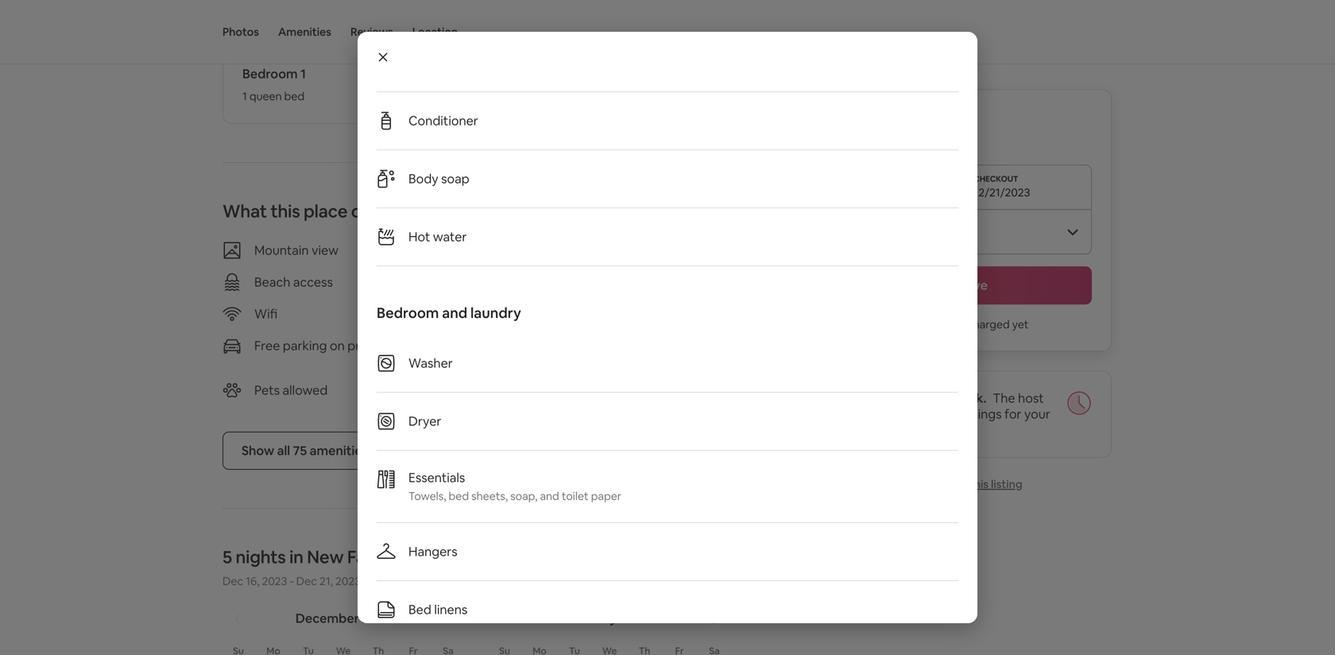 Task type: locate. For each thing, give the bounding box(es) containing it.
mountain
[[254, 242, 309, 258]]

the host will stop accepting bookings for your dates soon.
[[836, 390, 1051, 438]]

1 dec from the left
[[223, 574, 243, 588]]

1 horizontal spatial on
[[624, 382, 639, 398]]

will
[[836, 406, 855, 422]]

2023 right 21,
[[336, 574, 361, 588]]

report
[[931, 477, 968, 491]]

0 vertical spatial on
[[330, 337, 345, 354]]

bookings
[[949, 406, 1002, 422]]

2 king from the left
[[604, 89, 626, 103]]

sheets,
[[472, 489, 508, 503]]

1
[[301, 66, 306, 82], [243, 89, 247, 103], [420, 89, 425, 103], [597, 89, 602, 103]]

2 horizontal spatial 2023
[[362, 610, 391, 627]]

0 horizontal spatial 2023
[[262, 574, 287, 588]]

1 horizontal spatial and
[[540, 489, 560, 503]]

1 vertical spatial bedroom
[[377, 304, 439, 322]]

0 horizontal spatial 1 king bed
[[420, 89, 471, 103]]

1 horizontal spatial bedroom
[[377, 304, 439, 322]]

left
[[913, 390, 934, 406]]

host
[[1019, 390, 1045, 406]]

water
[[433, 229, 467, 245]]

1 list from the top
[[377, 0, 959, 266]]

and left laundry
[[442, 304, 468, 322]]

free parking on premises
[[254, 337, 401, 354]]

1 vertical spatial this
[[970, 477, 989, 491]]

security cameras on property
[[521, 382, 694, 398]]

listing
[[992, 477, 1023, 491]]

0 vertical spatial and
[[442, 304, 468, 322]]

and
[[442, 304, 468, 322], [540, 489, 560, 503]]

mountain view
[[254, 242, 339, 258]]

new
[[307, 546, 344, 568]]

list containing conditioner
[[377, 0, 959, 266]]

0 horizontal spatial bedroom
[[243, 66, 298, 82]]

1 horizontal spatial 1 king bed
[[597, 89, 649, 103]]

0 vertical spatial bedroom
[[243, 66, 298, 82]]

photos
[[223, 25, 259, 39]]

access
[[293, 274, 333, 290]]

dec
[[223, 574, 243, 588], [296, 574, 317, 588]]

king
[[427, 89, 449, 103], [604, 89, 626, 103]]

2023 inside calendar application
[[362, 610, 391, 627]]

2024
[[620, 610, 649, 627]]

toilet
[[562, 489, 589, 503]]

1 1 king bed from the left
[[420, 89, 471, 103]]

bed
[[284, 89, 305, 103], [451, 89, 471, 103], [628, 89, 649, 103], [449, 489, 469, 503]]

list
[[377, 0, 959, 266], [377, 335, 959, 655]]

all
[[277, 442, 290, 459]]

show all 75 amenities button
[[223, 432, 388, 470]]

1 horizontal spatial king
[[604, 89, 626, 103]]

on right cameras
[[624, 382, 639, 398]]

0 vertical spatial list
[[377, 0, 959, 266]]

be
[[952, 317, 965, 332]]

0 vertical spatial this
[[271, 200, 300, 223]]

queen
[[250, 89, 282, 103]]

list containing washer
[[377, 335, 959, 655]]

location button
[[413, 0, 458, 64]]

hangers
[[409, 544, 458, 560]]

only
[[836, 390, 864, 406]]

parking
[[283, 337, 327, 354]]

offers
[[351, 200, 400, 223]]

won't
[[921, 317, 950, 332]]

0 horizontal spatial king
[[427, 89, 449, 103]]

place
[[304, 200, 348, 223]]

bedroom for bedroom and laundry
[[377, 304, 439, 322]]

show
[[242, 442, 275, 459]]

0 horizontal spatial dec
[[223, 574, 243, 588]]

accepting
[[887, 406, 946, 422]]

the
[[994, 390, 1016, 406]]

hours
[[877, 390, 911, 406]]

1 horizontal spatial 2023
[[336, 574, 361, 588]]

1 vertical spatial and
[[540, 489, 560, 503]]

towels,
[[409, 489, 446, 503]]

wifi
[[254, 306, 278, 322]]

security
[[521, 382, 569, 398]]

bed inside bedroom 1 1 queen bed
[[284, 89, 305, 103]]

2023 left -
[[262, 574, 287, 588]]

1 vertical spatial list
[[377, 335, 959, 655]]

0 horizontal spatial on
[[330, 337, 345, 354]]

0 horizontal spatial this
[[271, 200, 300, 223]]

free
[[254, 337, 280, 354]]

and left toilet
[[540, 489, 560, 503]]

soap,
[[511, 489, 538, 503]]

1 horizontal spatial dec
[[296, 574, 317, 588]]

report this listing button
[[906, 477, 1023, 491]]

this up mountain
[[271, 200, 300, 223]]

bedroom inside bedroom 1 1 queen bed
[[243, 66, 298, 82]]

16,
[[246, 574, 260, 588]]

2023 left bed
[[362, 610, 391, 627]]

reviews
[[351, 25, 393, 39]]

bedroom
[[243, 66, 298, 82], [377, 304, 439, 322]]

dec left 16, on the bottom of page
[[223, 574, 243, 588]]

laundry
[[471, 304, 521, 322]]

bed linens
[[409, 602, 468, 618]]

on right the parking
[[330, 337, 345, 354]]

bedroom up the queen on the top left of page
[[243, 66, 298, 82]]

january 2024
[[569, 610, 649, 627]]

1 horizontal spatial this
[[970, 477, 989, 491]]

0 horizontal spatial and
[[442, 304, 468, 322]]

this left listing
[[970, 477, 989, 491]]

for
[[1005, 406, 1022, 422]]

hot water
[[409, 229, 467, 245]]

bedroom inside the what this place offers dialog
[[377, 304, 439, 322]]

2 list from the top
[[377, 335, 959, 655]]

-
[[290, 574, 294, 588]]

this for place
[[271, 200, 300, 223]]

bedroom up the "premises"
[[377, 304, 439, 322]]

dec right -
[[296, 574, 317, 588]]

21,
[[320, 574, 333, 588]]

paper
[[591, 489, 622, 503]]

bed
[[409, 602, 432, 618]]

2023
[[262, 574, 287, 588], [336, 574, 361, 588], [362, 610, 391, 627]]

reserve button
[[836, 266, 1093, 305]]

workspace
[[585, 306, 649, 322]]

1 vertical spatial on
[[624, 382, 639, 398]]

conditioner
[[409, 113, 479, 129]]

dates
[[836, 422, 869, 438]]

in
[[290, 546, 304, 568]]



Task type: vqa. For each thing, say whether or not it's contained in the screenshot.
Bedroom associated with Bedroom 1 1 queen bed
yes



Task type: describe. For each thing, give the bounding box(es) containing it.
bed inside essentials towels, bed sheets, soap, and toilet paper
[[449, 489, 469, 503]]

soap
[[441, 171, 470, 187]]

linens
[[434, 602, 468, 618]]

what
[[223, 200, 267, 223]]

dedicated
[[521, 306, 582, 322]]

fairfield
[[347, 546, 412, 568]]

essentials
[[409, 470, 465, 486]]

property
[[642, 382, 694, 398]]

hot
[[409, 229, 431, 245]]

to
[[937, 390, 950, 406]]

body soap
[[409, 171, 470, 187]]

5
[[223, 546, 232, 568]]

december
[[296, 610, 359, 627]]

show all 75 amenities
[[242, 442, 368, 459]]

report this listing
[[931, 477, 1023, 491]]

1 king from the left
[[427, 89, 449, 103]]

reserve
[[941, 277, 988, 293]]

photos button
[[223, 0, 259, 64]]

on for cameras
[[624, 382, 639, 398]]

amenities
[[310, 442, 368, 459]]

yet
[[1013, 317, 1029, 332]]

5 nights in new fairfield dec 16, 2023 - dec 21, 2023
[[223, 546, 412, 588]]

book.
[[953, 390, 987, 406]]

12/21/2023 button
[[836, 165, 1093, 209]]

bedroom for bedroom 1 1 queen bed
[[243, 66, 298, 82]]

you
[[899, 317, 918, 332]]

beach access
[[254, 274, 333, 290]]

on for parking
[[330, 337, 345, 354]]

pets allowed
[[254, 382, 328, 398]]

nights
[[236, 546, 286, 568]]

essentials towels, bed sheets, soap, and toilet paper
[[409, 470, 622, 503]]

january
[[569, 610, 617, 627]]

only 8 hours left to book.
[[836, 390, 987, 406]]

amenities
[[278, 25, 332, 39]]

2 1 king bed from the left
[[597, 89, 649, 103]]

view
[[312, 242, 339, 258]]

pets
[[254, 382, 280, 398]]

december 2023
[[296, 610, 391, 627]]

this for listing
[[970, 477, 989, 491]]

beach
[[254, 274, 291, 290]]

your
[[1025, 406, 1051, 422]]

bedroom and laundry
[[377, 304, 521, 322]]

and inside essentials towels, bed sheets, soap, and toilet paper
[[540, 489, 560, 503]]

amenities button
[[278, 0, 332, 64]]

what this place offers dialog
[[358, 0, 978, 655]]

allowed
[[283, 382, 328, 398]]

what this place offers
[[223, 200, 400, 223]]

premises
[[348, 337, 401, 354]]

charged
[[968, 317, 1010, 332]]

reviews button
[[351, 0, 393, 64]]

cameras
[[571, 382, 621, 398]]

dryer
[[409, 413, 442, 429]]

12/21/2023
[[974, 185, 1031, 200]]

calendar application
[[204, 593, 1276, 655]]

8
[[867, 390, 874, 406]]

location
[[413, 25, 458, 39]]

dedicated workspace
[[521, 306, 649, 322]]

soon.
[[872, 422, 903, 438]]

washer
[[409, 355, 453, 371]]

2 dec from the left
[[296, 574, 317, 588]]

stop
[[858, 406, 884, 422]]

you won't be charged yet
[[899, 317, 1029, 332]]

bedroom 1 1 queen bed
[[243, 66, 306, 103]]

75
[[293, 442, 307, 459]]



